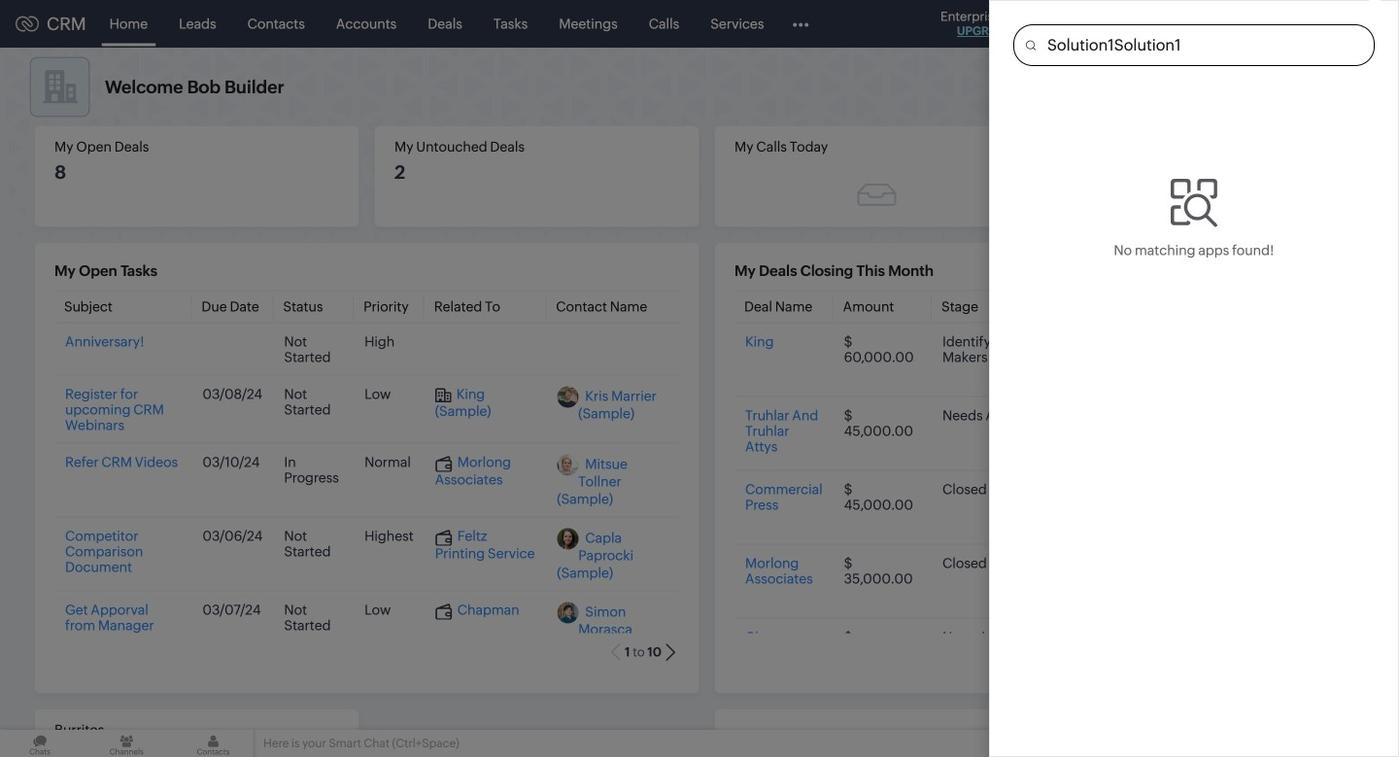 Task type: locate. For each thing, give the bounding box(es) containing it.
logo image
[[16, 16, 39, 32]]

Search Applications text field
[[1036, 25, 1374, 65]]

contacts image
[[173, 730, 253, 757]]

profile image
[[1312, 8, 1343, 39]]

chats image
[[0, 730, 80, 757]]



Task type: describe. For each thing, give the bounding box(es) containing it.
no matching apps found image
[[1171, 179, 1218, 227]]

profile element
[[1300, 0, 1355, 47]]

calendar image
[[1194, 16, 1210, 32]]

channels image
[[87, 730, 167, 757]]



Task type: vqa. For each thing, say whether or not it's contained in the screenshot.
profile icon
yes



